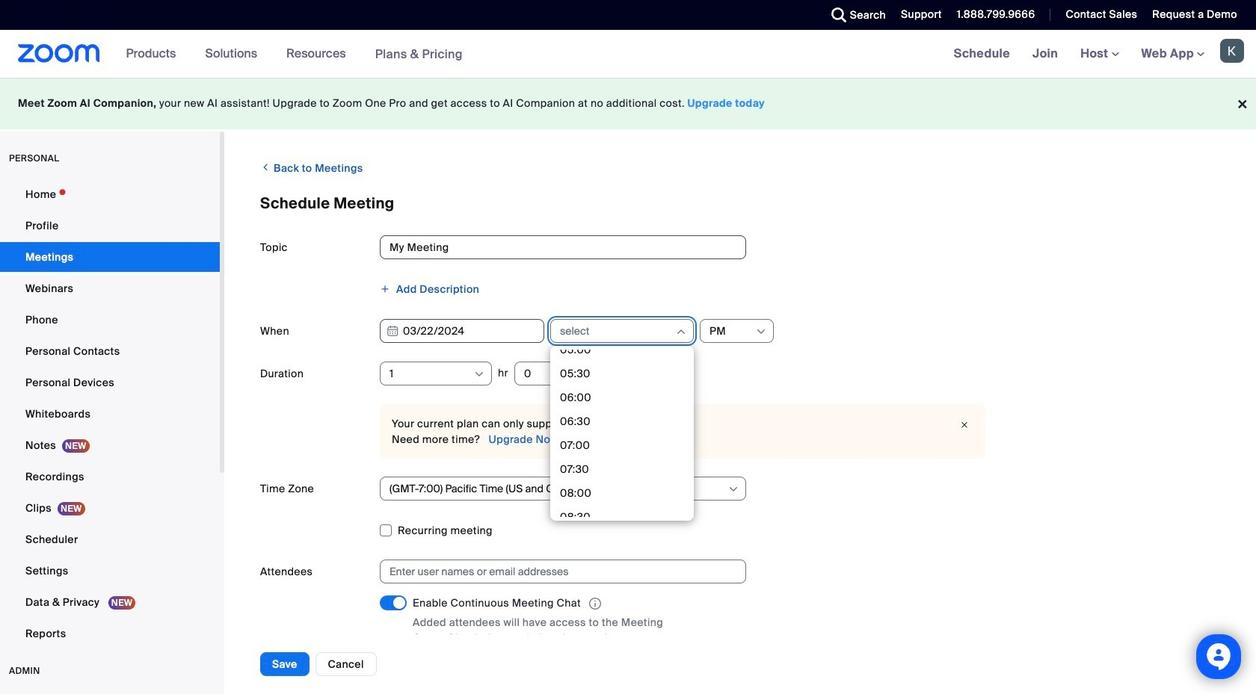 Task type: vqa. For each thing, say whether or not it's contained in the screenshot.
the top Show options icon
yes



Task type: describe. For each thing, give the bounding box(es) containing it.
show options image
[[473, 369, 485, 381]]

zoom logo image
[[18, 44, 100, 63]]

add image
[[380, 284, 390, 295]]

profile picture image
[[1220, 39, 1244, 63]]

product information navigation
[[115, 30, 474, 79]]

left image
[[260, 160, 271, 175]]

hide options image
[[675, 326, 687, 338]]

choose date text field
[[380, 319, 544, 343]]

0 vertical spatial show options image
[[755, 326, 767, 338]]

0 horizontal spatial show options image
[[728, 484, 740, 496]]



Task type: locate. For each thing, give the bounding box(es) containing it.
application
[[413, 596, 697, 613]]

show options image
[[755, 326, 767, 338], [728, 484, 740, 496]]

banner
[[0, 30, 1256, 79]]

1 horizontal spatial show options image
[[755, 326, 767, 338]]

close image
[[956, 418, 974, 433]]

Persistent Chat, enter email address,Enter user names or email addresses text field
[[390, 561, 723, 583]]

meetings navigation
[[943, 30, 1256, 79]]

learn more about enable continuous meeting chat image
[[585, 598, 606, 611]]

option group
[[380, 666, 1220, 690]]

select start time text field
[[560, 320, 675, 343]]

list box
[[554, 99, 690, 673]]

My Meeting text field
[[380, 236, 746, 259]]

footer
[[0, 78, 1256, 129]]

1 vertical spatial show options image
[[728, 484, 740, 496]]

personal menu menu
[[0, 179, 220, 651]]



